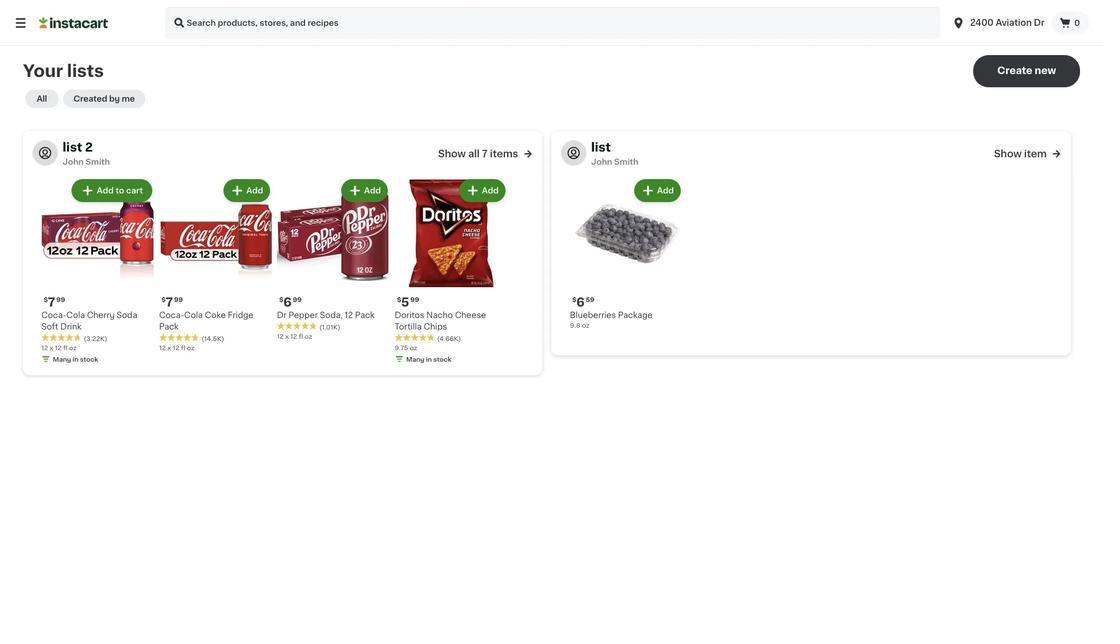 Task type: describe. For each thing, give the bounding box(es) containing it.
item
[[1024, 149, 1047, 159]]

fl for coca-cola cherry soda soft drink
[[63, 345, 68, 351]]

oz for coca-cola coke fridge pack
[[187, 345, 194, 351]]

show for john
[[994, 149, 1022, 159]]

2 2400 aviation dr button from the left
[[952, 7, 1044, 39]]

7 for coca-cola coke fridge pack
[[166, 296, 173, 308]]

oz right 9.75
[[410, 345, 417, 351]]

(3.22k)
[[84, 336, 107, 342]]

add to cart button
[[73, 180, 151, 201]]

cherry
[[87, 311, 115, 319]]

$ for doritos nacho cheese tortilla chips
[[397, 297, 401, 303]]

0 horizontal spatial dr
[[277, 311, 286, 319]]

show for 2
[[438, 149, 466, 159]]

doritos nacho cheese tortilla chips
[[395, 311, 486, 331]]

2400 aviation dr
[[970, 19, 1044, 27]]

cheese
[[455, 311, 486, 319]]

5 add from the left
[[657, 187, 674, 195]]

add for doritos
[[482, 187, 499, 195]]

add for dr
[[364, 187, 381, 195]]

doritos
[[395, 311, 424, 319]]

3 product group from the left
[[277, 177, 390, 341]]

x for coca-cola cherry soda soft drink
[[50, 345, 53, 351]]

items
[[490, 149, 518, 159]]

created by me button
[[63, 90, 145, 108]]

instacart logo image
[[39, 16, 108, 30]]

tortilla
[[395, 323, 422, 331]]

99 for coca-cola cherry soda soft drink
[[56, 297, 65, 303]]

add inside button
[[97, 187, 114, 195]]

list john smith
[[591, 141, 638, 166]]

$ 7 99 for coca-cola coke fridge pack
[[161, 296, 183, 308]]

fridge
[[228, 311, 253, 319]]

12 x 12 fl oz for coca-cola cherry soda soft drink
[[41, 345, 77, 351]]

your lists
[[23, 63, 104, 79]]

7 for coca-cola cherry soda soft drink
[[48, 296, 55, 308]]

blueberries
[[570, 311, 616, 319]]

12 x 12 fl oz for coca-cola coke fridge pack
[[159, 345, 194, 351]]

99 for coca-cola coke fridge pack
[[174, 297, 183, 303]]

all
[[37, 95, 47, 103]]

to
[[116, 187, 124, 195]]

oz for dr pepper soda, 12 pack
[[305, 333, 312, 340]]

drink
[[60, 323, 82, 331]]

99 for doritos nacho cheese tortilla chips
[[410, 297, 419, 303]]

add for coca-
[[246, 187, 263, 195]]

package
[[618, 311, 653, 319]]

all button
[[25, 90, 59, 108]]

cola for cherry
[[66, 311, 85, 319]]

list for list 2
[[63, 141, 82, 153]]

add to cart
[[97, 187, 143, 195]]

dr pepper soda, 12 pack
[[277, 311, 375, 319]]

john inside list john smith
[[591, 158, 612, 166]]

$ for coca-cola cherry soda soft drink
[[44, 297, 48, 303]]

john inside list 2 john smith
[[63, 158, 84, 166]]

5 product group from the left
[[570, 177, 683, 330]]

lists
[[67, 63, 104, 79]]

4 add button from the left
[[635, 180, 680, 201]]

list 2 john smith
[[63, 141, 110, 166]]

me
[[122, 95, 135, 103]]

soft
[[41, 323, 58, 331]]

add button for dr pepper soda, 12 pack
[[342, 180, 387, 201]]

your
[[23, 63, 63, 79]]

9.8
[[570, 323, 580, 329]]

(14.5k)
[[202, 336, 224, 342]]

5
[[401, 296, 409, 308]]

59
[[586, 297, 594, 303]]

$ 7 99 for coca-cola cherry soda soft drink
[[44, 296, 65, 308]]

6 for dr pepper soda, 12 pack
[[283, 296, 292, 308]]

product group containing 5
[[395, 177, 508, 366]]

created by me
[[74, 95, 135, 103]]

stock for 5
[[433, 356, 451, 363]]

add button for coca-cola coke fridge pack
[[224, 180, 269, 201]]

coke
[[205, 311, 226, 319]]

oz for coca-cola cherry soda soft drink
[[69, 345, 77, 351]]

create
[[997, 66, 1032, 76]]

soda
[[117, 311, 137, 319]]



Task type: locate. For each thing, give the bounding box(es) containing it.
$
[[44, 297, 48, 303], [161, 297, 166, 303], [279, 297, 283, 303], [397, 297, 401, 303], [572, 297, 576, 303]]

2 add from the left
[[246, 187, 263, 195]]

5 $ from the left
[[572, 297, 576, 303]]

$ 6 59
[[572, 296, 594, 308]]

pack inside coca-cola coke fridge pack
[[159, 323, 179, 331]]

many down drink
[[53, 356, 71, 363]]

12 x 12 fl oz for dr pepper soda, 12 pack
[[277, 333, 312, 340]]

1 horizontal spatial 6
[[576, 296, 585, 308]]

1 horizontal spatial fl
[[181, 345, 185, 351]]

4 add from the left
[[482, 187, 499, 195]]

x down pepper
[[285, 333, 289, 340]]

1 horizontal spatial in
[[426, 356, 432, 363]]

in for 7
[[73, 356, 78, 363]]

john
[[63, 158, 84, 166], [591, 158, 612, 166]]

pepper
[[289, 311, 318, 319]]

cola up drink
[[66, 311, 85, 319]]

4 $ from the left
[[397, 297, 401, 303]]

pack for 6
[[355, 311, 375, 319]]

2 6 from the left
[[576, 296, 585, 308]]

1 product group from the left
[[41, 177, 155, 366]]

cola
[[66, 311, 85, 319], [184, 311, 203, 319]]

0 horizontal spatial in
[[73, 356, 78, 363]]

99 up pepper
[[293, 297, 302, 303]]

show left all on the left top
[[438, 149, 466, 159]]

0 horizontal spatial 7
[[48, 296, 55, 308]]

3 99 from the left
[[293, 297, 302, 303]]

$ up coca-cola coke fridge pack
[[161, 297, 166, 303]]

chips
[[424, 323, 447, 331]]

coca- for soft
[[41, 311, 66, 319]]

add
[[97, 187, 114, 195], [246, 187, 263, 195], [364, 187, 381, 195], [482, 187, 499, 195], [657, 187, 674, 195]]

stock
[[80, 356, 98, 363], [433, 356, 451, 363]]

1 in from the left
[[73, 356, 78, 363]]

2 smith from the left
[[614, 158, 638, 166]]

1 add from the left
[[97, 187, 114, 195]]

coca- left coke
[[159, 311, 184, 319]]

0 horizontal spatial coca-
[[41, 311, 66, 319]]

many in stock down (3.22k)
[[53, 356, 98, 363]]

1 horizontal spatial many in stock
[[406, 356, 451, 363]]

x for dr pepper soda, 12 pack
[[285, 333, 289, 340]]

$ 7 99 up coca-cola coke fridge pack
[[161, 296, 183, 308]]

$ up the dr pepper soda, 12 pack
[[279, 297, 283, 303]]

Search field
[[165, 7, 940, 39]]

list inside list john smith
[[591, 141, 611, 153]]

1 coca- from the left
[[41, 311, 66, 319]]

many in stock down "9.75 oz"
[[406, 356, 451, 363]]

1 horizontal spatial stock
[[433, 356, 451, 363]]

2 horizontal spatial x
[[285, 333, 289, 340]]

aviation
[[996, 19, 1032, 27]]

1 john from the left
[[63, 158, 84, 166]]

cola for coke
[[184, 311, 203, 319]]

cola inside coca-cola coke fridge pack
[[184, 311, 203, 319]]

2 $ from the left
[[161, 297, 166, 303]]

smith
[[86, 158, 110, 166], [614, 158, 638, 166]]

0 horizontal spatial fl
[[63, 345, 68, 351]]

4 product group from the left
[[395, 177, 508, 366]]

1 horizontal spatial x
[[167, 345, 171, 351]]

0 horizontal spatial 12 x 12 fl oz
[[41, 345, 77, 351]]

1 horizontal spatial dr
[[1034, 19, 1044, 27]]

dr down '$ 6 99'
[[277, 311, 286, 319]]

cola left coke
[[184, 311, 203, 319]]

oz down pepper
[[305, 333, 312, 340]]

many for 7
[[53, 356, 71, 363]]

2 stock from the left
[[433, 356, 451, 363]]

1 horizontal spatial pack
[[355, 311, 375, 319]]

1 $ 7 99 from the left
[[44, 296, 65, 308]]

create new button
[[973, 55, 1080, 87]]

0 button
[[1051, 11, 1089, 34]]

pack
[[355, 311, 375, 319], [159, 323, 179, 331]]

dr
[[1034, 19, 1044, 27], [277, 311, 286, 319]]

2 horizontal spatial 7
[[482, 149, 488, 159]]

fl down pepper
[[299, 333, 303, 340]]

coca- for pack
[[159, 311, 184, 319]]

2 many in stock from the left
[[406, 356, 451, 363]]

1 horizontal spatial smith
[[614, 158, 638, 166]]

oz down drink
[[69, 345, 77, 351]]

7
[[482, 149, 488, 159], [48, 296, 55, 308], [166, 296, 173, 308]]

7 up coca-cola coke fridge pack
[[166, 296, 173, 308]]

1 smith from the left
[[86, 158, 110, 166]]

blueberries package 9.8 oz
[[570, 311, 653, 329]]

0 horizontal spatial 6
[[283, 296, 292, 308]]

1 add button from the left
[[224, 180, 269, 201]]

0 vertical spatial dr
[[1034, 19, 1044, 27]]

coca-cola cherry soda soft drink
[[41, 311, 137, 331]]

0 horizontal spatial $ 7 99
[[44, 296, 65, 308]]

12 x 12 fl oz down coca-cola coke fridge pack
[[159, 345, 194, 351]]

0 horizontal spatial cola
[[66, 311, 85, 319]]

add button for doritos nacho cheese tortilla chips
[[460, 180, 504, 201]]

many down "9.75 oz"
[[406, 356, 424, 363]]

2 show from the left
[[994, 149, 1022, 159]]

x for coca-cola coke fridge pack
[[167, 345, 171, 351]]

9.75
[[395, 345, 408, 351]]

coca-cola coke fridge pack
[[159, 311, 253, 331]]

1 horizontal spatial $ 7 99
[[161, 296, 183, 308]]

2400
[[970, 19, 994, 27]]

cola inside coca-cola cherry soda soft drink
[[66, 311, 85, 319]]

smith inside list john smith
[[614, 158, 638, 166]]

coca- up soft
[[41, 311, 66, 319]]

0 horizontal spatial list
[[63, 141, 82, 153]]

new
[[1035, 66, 1056, 76]]

2 john from the left
[[591, 158, 612, 166]]

x down coca-cola coke fridge pack
[[167, 345, 171, 351]]

$ up soft
[[44, 297, 48, 303]]

soda,
[[320, 311, 343, 319]]

12 x 12 fl oz
[[277, 333, 312, 340], [41, 345, 77, 351], [159, 345, 194, 351]]

$ 7 99
[[44, 296, 65, 308], [161, 296, 183, 308]]

1 horizontal spatial coca-
[[159, 311, 184, 319]]

list inside list 2 john smith
[[63, 141, 82, 153]]

6
[[283, 296, 292, 308], [576, 296, 585, 308]]

show all 7 items
[[438, 149, 518, 159]]

1 many from the left
[[53, 356, 71, 363]]

2 list from the left
[[591, 141, 611, 153]]

2 horizontal spatial fl
[[299, 333, 303, 340]]

nacho
[[426, 311, 453, 319]]

1 horizontal spatial many
[[406, 356, 424, 363]]

list for list
[[591, 141, 611, 153]]

fl down coca-cola coke fridge pack
[[181, 345, 185, 351]]

created
[[74, 95, 107, 103]]

fl for coca-cola coke fridge pack
[[181, 345, 185, 351]]

99 right 5
[[410, 297, 419, 303]]

oz
[[582, 323, 589, 329], [305, 333, 312, 340], [69, 345, 77, 351], [187, 345, 194, 351], [410, 345, 417, 351]]

12 x 12 fl oz down pepper
[[277, 333, 312, 340]]

smith inside list 2 john smith
[[86, 158, 110, 166]]

fl for dr pepper soda, 12 pack
[[299, 333, 303, 340]]

1 show from the left
[[438, 149, 466, 159]]

coca- inside coca-cola coke fridge pack
[[159, 311, 184, 319]]

2 add button from the left
[[342, 180, 387, 201]]

oz down coca-cola coke fridge pack
[[187, 345, 194, 351]]

6 left 59
[[576, 296, 585, 308]]

0 vertical spatial pack
[[355, 311, 375, 319]]

2
[[85, 141, 93, 153]]

many in stock for 5
[[406, 356, 451, 363]]

99 inside '$ 6 99'
[[293, 297, 302, 303]]

9.75 oz
[[395, 345, 417, 351]]

12
[[345, 311, 353, 319], [277, 333, 284, 340], [290, 333, 297, 340], [41, 345, 48, 351], [55, 345, 62, 351], [159, 345, 166, 351], [173, 345, 179, 351]]

3 add button from the left
[[460, 180, 504, 201]]

7 right all on the left top
[[482, 149, 488, 159]]

many for 5
[[406, 356, 424, 363]]

1 6 from the left
[[283, 296, 292, 308]]

coca- inside coca-cola cherry soda soft drink
[[41, 311, 66, 319]]

many in stock for 7
[[53, 356, 98, 363]]

0 horizontal spatial show
[[438, 149, 466, 159]]

coca-
[[41, 311, 66, 319], [159, 311, 184, 319]]

$ left 59
[[572, 297, 576, 303]]

3 $ from the left
[[279, 297, 283, 303]]

2 many from the left
[[406, 356, 424, 363]]

0
[[1074, 19, 1080, 27]]

1 vertical spatial pack
[[159, 323, 179, 331]]

$ 6 99
[[279, 296, 302, 308]]

1 $ from the left
[[44, 297, 48, 303]]

1 2400 aviation dr button from the left
[[945, 7, 1051, 39]]

2 horizontal spatial 12 x 12 fl oz
[[277, 333, 312, 340]]

$ inside $ 5 99
[[397, 297, 401, 303]]

stock down (4.66k)
[[433, 356, 451, 363]]

fl
[[299, 333, 303, 340], [63, 345, 68, 351], [181, 345, 185, 351]]

dr right aviation
[[1034, 19, 1044, 27]]

0 horizontal spatial john
[[63, 158, 84, 166]]

2400 aviation dr button
[[945, 7, 1051, 39], [952, 7, 1044, 39]]

1 horizontal spatial show
[[994, 149, 1022, 159]]

4 99 from the left
[[410, 297, 419, 303]]

2 99 from the left
[[174, 297, 183, 303]]

$ for dr pepper soda, 12 pack
[[279, 297, 283, 303]]

6 for blueberries package
[[576, 296, 585, 308]]

$ 5 99
[[397, 296, 419, 308]]

1 stock from the left
[[80, 356, 98, 363]]

1 horizontal spatial cola
[[184, 311, 203, 319]]

list
[[63, 141, 82, 153], [591, 141, 611, 153]]

(4.66k)
[[437, 336, 461, 342]]

2 coca- from the left
[[159, 311, 184, 319]]

7 up soft
[[48, 296, 55, 308]]

in down chips
[[426, 356, 432, 363]]

12 x 12 fl oz down soft
[[41, 345, 77, 351]]

all
[[468, 149, 480, 159]]

0 horizontal spatial many
[[53, 356, 71, 363]]

(1.01k)
[[319, 324, 340, 330]]

$ 7 99 up soft
[[44, 296, 65, 308]]

show
[[438, 149, 466, 159], [994, 149, 1022, 159]]

0 horizontal spatial smith
[[86, 158, 110, 166]]

$ up doritos
[[397, 297, 401, 303]]

1 99 from the left
[[56, 297, 65, 303]]

1 horizontal spatial list
[[591, 141, 611, 153]]

None search field
[[165, 7, 940, 39]]

x
[[285, 333, 289, 340], [50, 345, 53, 351], [167, 345, 171, 351]]

show left item
[[994, 149, 1022, 159]]

stock for 7
[[80, 356, 98, 363]]

2 cola from the left
[[184, 311, 203, 319]]

1 many in stock from the left
[[53, 356, 98, 363]]

2 product group from the left
[[159, 177, 272, 352]]

2 in from the left
[[426, 356, 432, 363]]

in
[[73, 356, 78, 363], [426, 356, 432, 363]]

many in stock
[[53, 356, 98, 363], [406, 356, 451, 363]]

$ for coca-cola coke fridge pack
[[161, 297, 166, 303]]

show item
[[994, 149, 1047, 159]]

$ inside $ 6 59
[[572, 297, 576, 303]]

$ inside '$ 6 99'
[[279, 297, 283, 303]]

in down drink
[[73, 356, 78, 363]]

fl down drink
[[63, 345, 68, 351]]

0 horizontal spatial many in stock
[[53, 356, 98, 363]]

product group
[[41, 177, 155, 366], [159, 177, 272, 352], [277, 177, 390, 341], [395, 177, 508, 366], [570, 177, 683, 330]]

0 horizontal spatial x
[[50, 345, 53, 351]]

1 horizontal spatial john
[[591, 158, 612, 166]]

99 inside $ 5 99
[[410, 297, 419, 303]]

in for 5
[[426, 356, 432, 363]]

add button
[[224, 180, 269, 201], [342, 180, 387, 201], [460, 180, 504, 201], [635, 180, 680, 201]]

1 list from the left
[[63, 141, 82, 153]]

99
[[56, 297, 65, 303], [174, 297, 183, 303], [293, 297, 302, 303], [410, 297, 419, 303]]

many
[[53, 356, 71, 363], [406, 356, 424, 363]]

pack for 7
[[159, 323, 179, 331]]

2 $ 7 99 from the left
[[161, 296, 183, 308]]

create new
[[997, 66, 1056, 76]]

oz inside blueberries package 9.8 oz
[[582, 323, 589, 329]]

99 up drink
[[56, 297, 65, 303]]

1 horizontal spatial 7
[[166, 296, 173, 308]]

stock down (3.22k)
[[80, 356, 98, 363]]

99 for dr pepper soda, 12 pack
[[293, 297, 302, 303]]

1 cola from the left
[[66, 311, 85, 319]]

0 horizontal spatial stock
[[80, 356, 98, 363]]

1 horizontal spatial 12 x 12 fl oz
[[159, 345, 194, 351]]

oz right 9.8
[[582, 323, 589, 329]]

cart
[[126, 187, 143, 195]]

by
[[109, 95, 120, 103]]

99 up coca-cola coke fridge pack
[[174, 297, 183, 303]]

★★★★★
[[277, 322, 317, 330], [277, 322, 317, 330], [41, 334, 82, 342], [41, 334, 82, 342], [159, 334, 199, 342], [159, 334, 199, 342], [395, 334, 435, 342], [395, 334, 435, 342]]

6 up pepper
[[283, 296, 292, 308]]

1 vertical spatial dr
[[277, 311, 286, 319]]

0 horizontal spatial pack
[[159, 323, 179, 331]]

3 add from the left
[[364, 187, 381, 195]]

x down soft
[[50, 345, 53, 351]]



Task type: vqa. For each thing, say whether or not it's contained in the screenshot.
4
no



